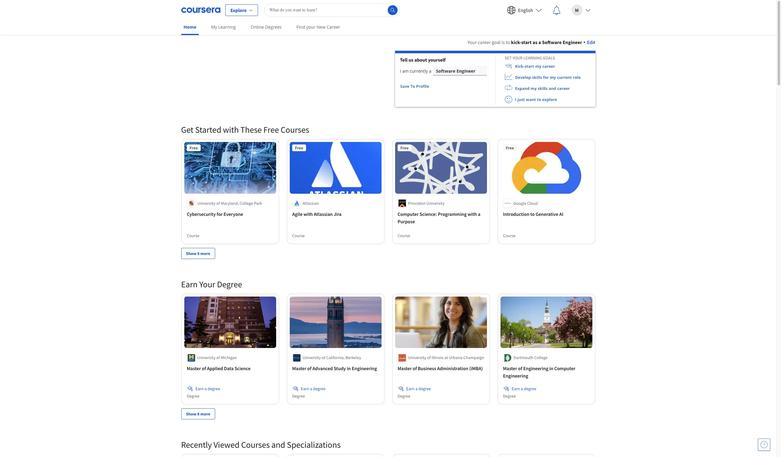 Task type: vqa. For each thing, say whether or not it's contained in the screenshot.


Task type: locate. For each thing, give the bounding box(es) containing it.
skills down kick-start my career
[[533, 75, 543, 80]]

degree for advanced
[[313, 387, 326, 392]]

2 show from the top
[[186, 412, 197, 418]]

4 course from the left
[[503, 233, 516, 239]]

0 vertical spatial for
[[544, 75, 549, 80]]

0 horizontal spatial with
[[223, 124, 239, 135]]

start down set your learning goals
[[525, 64, 535, 69]]

free for computer science: programming with a purpose
[[401, 145, 409, 151]]

1 vertical spatial to
[[537, 97, 542, 102]]

cybersecurity for everyone
[[187, 211, 243, 217]]

agile with atlassian jira
[[292, 211, 342, 217]]

to right is
[[506, 39, 511, 45]]

online
[[251, 24, 264, 30]]

business
[[418, 366, 436, 372]]

of for maryland,
[[216, 201, 220, 206]]

your up the kick-
[[513, 55, 523, 61]]

show 8 more button inside get started with these free courses collection element
[[181, 248, 215, 259]]

michigan
[[221, 355, 237, 361]]

of left business
[[413, 366, 417, 372]]

show 8 more
[[186, 251, 210, 257], [186, 412, 210, 418]]

1 in from the left
[[347, 366, 351, 372]]

with
[[223, 124, 239, 135], [304, 211, 313, 217], [468, 211, 477, 217]]

3 master from the left
[[398, 366, 412, 372]]

degree
[[217, 279, 242, 290], [187, 394, 199, 400], [292, 394, 305, 400], [398, 394, 411, 400], [503, 394, 516, 400]]

2 course from the left
[[292, 233, 305, 239]]

0 vertical spatial and
[[549, 86, 557, 91]]

specializations
[[287, 440, 341, 451]]

of left "illinois"
[[427, 355, 431, 361]]

princeton
[[408, 201, 426, 206]]

1 vertical spatial engineer
[[457, 68, 476, 74]]

master inside master of engineering in computer engineering
[[503, 366, 517, 372]]

0 vertical spatial skills
[[533, 75, 543, 80]]

with inside computer science: programming with a purpose
[[468, 211, 477, 217]]

coursera image
[[181, 5, 220, 15]]

0 vertical spatial your
[[468, 39, 477, 45]]

my down learning
[[536, 64, 542, 69]]

show for get
[[186, 251, 197, 257]]

at
[[445, 355, 448, 361]]

i left am at the top of page
[[400, 68, 402, 74]]

course down cybersecurity
[[187, 233, 199, 239]]

more for your
[[201, 412, 210, 418]]

0 vertical spatial career
[[478, 39, 491, 45]]

software down yourself
[[436, 68, 456, 74]]

of inside get started with these free courses collection element
[[216, 201, 220, 206]]

master down dartmouth
[[503, 366, 517, 372]]

None search field
[[264, 3, 400, 17]]

university up science:
[[427, 201, 445, 206]]

1 horizontal spatial and
[[549, 86, 557, 91]]

of left the michigan
[[216, 355, 220, 361]]

1 vertical spatial start
[[525, 64, 535, 69]]

of up advanced
[[322, 355, 325, 361]]

college left park on the left top
[[240, 201, 253, 206]]

show 8 more inside "earn your degree collection" "element"
[[186, 412, 210, 418]]

more inside "earn your degree collection" "element"
[[201, 412, 210, 418]]

1 vertical spatial atlassian
[[314, 211, 333, 217]]

master left applied on the left of page
[[187, 366, 201, 372]]

1 horizontal spatial in
[[550, 366, 554, 372]]

my right expand
[[531, 86, 537, 91]]

college up master of engineering in computer engineering on the right of page
[[535, 355, 548, 361]]

career down goals
[[543, 64, 556, 69]]

2 horizontal spatial with
[[468, 211, 477, 217]]

degree for engineering
[[524, 387, 537, 392]]

0 horizontal spatial in
[[347, 366, 351, 372]]

of down dartmouth
[[518, 366, 523, 372]]

free
[[264, 124, 279, 135], [190, 145, 198, 151], [295, 145, 303, 151], [401, 145, 409, 151], [506, 145, 514, 151]]

2 show 8 more from the top
[[186, 412, 210, 418]]

engineering for study
[[352, 366, 377, 372]]

1 degree from the left
[[208, 387, 220, 392]]

online degrees
[[251, 24, 282, 30]]

cloud
[[527, 201, 538, 206]]

i just want to explore button
[[496, 94, 558, 105]]

show inside "earn your degree collection" "element"
[[186, 412, 197, 418]]

1 horizontal spatial college
[[535, 355, 548, 361]]

university for cybersecurity for everyone
[[197, 201, 215, 206]]

1 vertical spatial your
[[199, 279, 215, 290]]

career left the goal at the right of the page
[[478, 39, 491, 45]]

1 vertical spatial and
[[272, 440, 285, 451]]

generative
[[536, 211, 559, 217]]

4 earn a degree from the left
[[512, 387, 537, 392]]

recently
[[181, 440, 212, 451]]

of inside master of business administration (imba) link
[[413, 366, 417, 372]]

of left advanced
[[307, 366, 312, 372]]

and for career
[[549, 86, 557, 91]]

career down current
[[558, 86, 570, 91]]

college inside "earn your degree collection" "element"
[[535, 355, 548, 361]]

8
[[197, 251, 200, 257], [197, 412, 200, 418]]

0 vertical spatial my
[[536, 64, 542, 69]]

for inside cybersecurity for everyone link
[[217, 211, 223, 217]]

university up advanced
[[303, 355, 321, 361]]

i left just
[[516, 97, 517, 102]]

of
[[216, 201, 220, 206], [216, 355, 220, 361], [322, 355, 325, 361], [427, 355, 431, 361], [202, 366, 206, 372], [307, 366, 312, 372], [413, 366, 417, 372], [518, 366, 523, 372]]

0 vertical spatial show 8 more
[[186, 251, 210, 257]]

of inside master of advanced study in engineering link
[[307, 366, 312, 372]]

tell us about yourself
[[400, 57, 446, 63]]

1 vertical spatial computer
[[555, 366, 576, 372]]

1 vertical spatial career
[[543, 64, 556, 69]]

0 horizontal spatial courses
[[241, 440, 270, 451]]

degree for master of engineering in computer engineering
[[503, 394, 516, 400]]

role
[[573, 75, 581, 80]]

to down cloud
[[531, 211, 535, 217]]

1 more from the top
[[201, 251, 210, 257]]

with left these
[[223, 124, 239, 135]]

for up expand my skills and career
[[544, 75, 549, 80]]

i inside button
[[516, 97, 517, 102]]

free for cybersecurity for everyone
[[190, 145, 198, 151]]

recently viewed courses and specializations
[[181, 440, 341, 451]]

1 earn a degree from the left
[[195, 387, 220, 392]]

princeton university
[[408, 201, 445, 206]]

0 vertical spatial i
[[400, 68, 402, 74]]

degree down business
[[419, 387, 431, 392]]

viewed
[[214, 440, 240, 451]]

1 master from the left
[[187, 366, 201, 372]]

0 vertical spatial courses
[[281, 124, 309, 135]]

to
[[411, 84, 416, 89]]

0 horizontal spatial i
[[400, 68, 402, 74]]

learning
[[524, 55, 543, 61]]

2 horizontal spatial career
[[558, 86, 570, 91]]

0 vertical spatial computer
[[398, 211, 419, 217]]

of for california,
[[322, 355, 325, 361]]

of for business
[[413, 366, 417, 372]]

3 earn a degree from the left
[[406, 387, 431, 392]]

1 course from the left
[[187, 233, 199, 239]]

4 master from the left
[[503, 366, 517, 372]]

skills down develop skills for my current role button
[[538, 86, 548, 91]]

1 horizontal spatial software
[[542, 39, 562, 45]]

university of maryland, college park
[[197, 201, 262, 206]]

1 horizontal spatial i
[[516, 97, 517, 102]]

purpose
[[398, 219, 415, 225]]

1 vertical spatial my
[[550, 75, 557, 80]]

software up goals
[[542, 39, 562, 45]]

my left current
[[550, 75, 557, 80]]

for inside develop skills for my current role button
[[544, 75, 549, 80]]

of left applied on the left of page
[[202, 366, 206, 372]]

earn for master of applied data science
[[195, 387, 204, 392]]

help center image
[[761, 442, 769, 449]]

university up applied on the left of page
[[197, 355, 215, 361]]

show 8 more inside get started with these free courses collection element
[[186, 251, 210, 257]]

0 vertical spatial to
[[506, 39, 511, 45]]

earn a degree down business
[[406, 387, 431, 392]]

earn a degree down applied on the left of page
[[195, 387, 220, 392]]

profile
[[417, 84, 430, 89]]

show 8 more for started
[[186, 251, 210, 257]]

degree for master of business administration (imba)
[[398, 394, 411, 400]]

1 horizontal spatial computer
[[555, 366, 576, 372]]

recently viewed courses and specializations collection element
[[178, 430, 600, 458]]

show inside get started with these free courses collection element
[[186, 251, 197, 257]]

california,
[[326, 355, 345, 361]]

main content containing get started with these free courses
[[0, 31, 777, 458]]

earn a degree for advanced
[[301, 387, 326, 392]]

8 inside "earn your degree collection" "element"
[[197, 412, 200, 418]]

degree down master of engineering in computer engineering on the right of page
[[524, 387, 537, 392]]

start left as
[[522, 39, 532, 45]]

a
[[539, 39, 542, 45], [429, 68, 432, 74], [478, 211, 481, 217], [205, 387, 207, 392], [310, 387, 312, 392], [416, 387, 418, 392], [521, 387, 523, 392]]

dartmouth
[[514, 355, 534, 361]]

computer science: programming with a purpose
[[398, 211, 481, 225]]

find your new career
[[297, 24, 340, 30]]

degree for master of applied data science
[[187, 394, 199, 400]]

2 vertical spatial to
[[531, 211, 535, 217]]

4 degree from the left
[[524, 387, 537, 392]]

of for michigan
[[216, 355, 220, 361]]

explore
[[543, 97, 558, 102]]

explore button
[[225, 4, 258, 16]]

1 horizontal spatial for
[[544, 75, 549, 80]]

university up business
[[408, 355, 427, 361]]

university up cybersecurity
[[197, 201, 215, 206]]

main content
[[0, 31, 777, 458]]

start inside button
[[525, 64, 535, 69]]

more
[[201, 251, 210, 257], [201, 412, 210, 418]]

show 8 more button inside "earn your degree collection" "element"
[[181, 409, 215, 420]]

atlassian up the agile with atlassian jira
[[303, 201, 319, 206]]

your for learning
[[513, 55, 523, 61]]

0 vertical spatial software
[[542, 39, 562, 45]]

0 vertical spatial your
[[306, 24, 316, 30]]

1 vertical spatial show 8 more button
[[181, 409, 215, 420]]

in
[[347, 366, 351, 372], [550, 366, 554, 372]]

0 horizontal spatial your
[[306, 24, 316, 30]]

1 vertical spatial college
[[535, 355, 548, 361]]

2 master from the left
[[292, 366, 306, 372]]

of for engineering
[[518, 366, 523, 372]]

i just want to explore
[[516, 97, 558, 102]]

kick-start my career button
[[496, 61, 556, 72]]

engineering inside master of advanced study in engineering link
[[352, 366, 377, 372]]

1 show from the top
[[186, 251, 197, 257]]

course down purpose
[[398, 233, 410, 239]]

2 horizontal spatial to
[[537, 97, 542, 102]]

software
[[542, 39, 562, 45], [436, 68, 456, 74]]

1 vertical spatial your
[[513, 55, 523, 61]]

What do you want to learn? text field
[[264, 3, 400, 17]]

0 vertical spatial more
[[201, 251, 210, 257]]

of inside master of engineering in computer engineering
[[518, 366, 523, 372]]

0 horizontal spatial software
[[436, 68, 456, 74]]

with right agile
[[304, 211, 313, 217]]

2 earn a degree from the left
[[301, 387, 326, 392]]

2 degree from the left
[[313, 387, 326, 392]]

degree
[[208, 387, 220, 392], [313, 387, 326, 392], [419, 387, 431, 392], [524, 387, 537, 392]]

i for i just want to explore
[[516, 97, 517, 102]]

edit button
[[584, 39, 596, 46]]

degree down advanced
[[313, 387, 326, 392]]

master of business administration (imba) link
[[398, 365, 485, 373]]

to inside button
[[537, 97, 542, 102]]

0 vertical spatial show
[[186, 251, 197, 257]]

university
[[197, 201, 215, 206], [427, 201, 445, 206], [197, 355, 215, 361], [303, 355, 321, 361], [408, 355, 427, 361]]

want
[[526, 97, 536, 102]]

0 horizontal spatial computer
[[398, 211, 419, 217]]

of for advanced
[[307, 366, 312, 372]]

graduation cap image
[[505, 63, 513, 70]]

find
[[297, 24, 305, 30]]

and
[[549, 86, 557, 91], [272, 440, 285, 451]]

course down agile
[[292, 233, 305, 239]]

earn
[[181, 279, 198, 290], [195, 387, 204, 392], [301, 387, 309, 392], [406, 387, 415, 392], [512, 387, 520, 392]]

save to profile button
[[400, 81, 430, 92]]

of inside the master of applied data science link
[[202, 366, 206, 372]]

earn a degree down advanced
[[301, 387, 326, 392]]

0 vertical spatial college
[[240, 201, 253, 206]]

course down introduction
[[503, 233, 516, 239]]

introduction
[[503, 211, 530, 217]]

1 horizontal spatial career
[[543, 64, 556, 69]]

8 inside get started with these free courses collection element
[[197, 251, 200, 257]]

started
[[195, 124, 221, 135]]

1 show 8 more from the top
[[186, 251, 210, 257]]

0 horizontal spatial and
[[272, 440, 285, 451]]

1 vertical spatial show 8 more
[[186, 412, 210, 418]]

just
[[518, 97, 525, 102]]

and inside button
[[549, 86, 557, 91]]

1 vertical spatial more
[[201, 412, 210, 418]]

0 vertical spatial 8
[[197, 251, 200, 257]]

show 8 more for your
[[186, 412, 210, 418]]

with right 'programming'
[[468, 211, 477, 217]]

master of engineering in computer engineering
[[503, 366, 576, 380]]

free for agile with atlassian jira
[[295, 145, 303, 151]]

show
[[186, 251, 197, 257], [186, 412, 197, 418]]

atlassian left jira
[[314, 211, 333, 217]]

0 horizontal spatial your
[[199, 279, 215, 290]]

master left business
[[398, 366, 412, 372]]

1 show 8 more button from the top
[[181, 248, 215, 259]]

goals
[[543, 55, 556, 61]]

3 course from the left
[[398, 233, 410, 239]]

1 horizontal spatial to
[[531, 211, 535, 217]]

course for cybersecurity for everyone
[[187, 233, 199, 239]]

degree down applied on the left of page
[[208, 387, 220, 392]]

to right want
[[537, 97, 542, 102]]

degrees
[[265, 24, 282, 30]]

more for started
[[201, 251, 210, 257]]

1 vertical spatial 8
[[197, 412, 200, 418]]

earn a degree down master of engineering in computer engineering on the right of page
[[512, 387, 537, 392]]

i
[[400, 68, 402, 74], [516, 97, 517, 102]]

engineering down dartmouth
[[503, 373, 529, 380]]

your
[[306, 24, 316, 30], [513, 55, 523, 61]]

for left everyone
[[217, 211, 223, 217]]

master of applied data science link
[[187, 365, 274, 373]]

your
[[468, 39, 477, 45], [199, 279, 215, 290]]

show 8 more button
[[181, 248, 215, 259], [181, 409, 215, 420]]

show for earn
[[186, 412, 197, 418]]

earn for master of advanced study in engineering
[[301, 387, 309, 392]]

to inside get started with these free courses collection element
[[531, 211, 535, 217]]

my learning link
[[209, 20, 239, 34]]

(imba)
[[470, 366, 483, 372]]

2 more from the top
[[201, 412, 210, 418]]

a inside computer science: programming with a purpose
[[478, 211, 481, 217]]

1 horizontal spatial your
[[513, 55, 523, 61]]

engineering down berkeley
[[352, 366, 377, 372]]

more inside get started with these free courses collection element
[[201, 251, 210, 257]]

3 degree from the left
[[419, 387, 431, 392]]

expand my skills and career
[[516, 86, 570, 91]]

career
[[478, 39, 491, 45], [543, 64, 556, 69], [558, 86, 570, 91]]

cybersecurity for everyone link
[[187, 211, 274, 218]]

master
[[187, 366, 201, 372], [292, 366, 306, 372], [398, 366, 412, 372], [503, 366, 517, 372]]

2 show 8 more button from the top
[[181, 409, 215, 420]]

1 8 from the top
[[197, 251, 200, 257]]

0 horizontal spatial for
[[217, 211, 223, 217]]

1 vertical spatial for
[[217, 211, 223, 217]]

2 8 from the top
[[197, 412, 200, 418]]

1 vertical spatial show
[[186, 412, 197, 418]]

engineering down dartmouth college
[[524, 366, 549, 372]]

of up cybersecurity for everyone at top left
[[216, 201, 220, 206]]

0 horizontal spatial college
[[240, 201, 253, 206]]

your right find
[[306, 24, 316, 30]]

0 vertical spatial start
[[522, 39, 532, 45]]

0 vertical spatial show 8 more button
[[181, 248, 215, 259]]

0 vertical spatial engineer
[[563, 39, 583, 45]]

earn a degree for business
[[406, 387, 431, 392]]

2 in from the left
[[550, 366, 554, 372]]

1 vertical spatial i
[[516, 97, 517, 102]]

master left advanced
[[292, 366, 306, 372]]



Task type: describe. For each thing, give the bounding box(es) containing it.
develop skills for my current role button
[[496, 72, 581, 83]]

currently
[[410, 68, 428, 74]]

maryland,
[[221, 201, 239, 206]]

free for introduction to generative ai
[[506, 145, 514, 151]]

earn a degree for engineering
[[512, 387, 537, 392]]

1 horizontal spatial your
[[468, 39, 477, 45]]

university of california, berkeley
[[303, 355, 361, 361]]

line chart image
[[505, 74, 513, 81]]

google
[[514, 201, 527, 206]]

kick-
[[516, 64, 525, 69]]

introduction to generative ai
[[503, 211, 564, 217]]

these
[[241, 124, 262, 135]]

online degrees link
[[248, 20, 284, 34]]

champaign
[[464, 355, 484, 361]]

computer inside master of engineering in computer engineering
[[555, 366, 576, 372]]

master of advanced study in engineering link
[[292, 365, 379, 373]]

berkeley
[[346, 355, 361, 361]]

jira
[[334, 211, 342, 217]]

1 horizontal spatial courses
[[281, 124, 309, 135]]

0 horizontal spatial career
[[478, 39, 491, 45]]

university for master of business administration (imba)
[[408, 355, 427, 361]]

earn a degree for applied
[[195, 387, 220, 392]]

advanced
[[313, 366, 333, 372]]

us
[[409, 57, 414, 63]]

and for specializations
[[272, 440, 285, 451]]

1 vertical spatial skills
[[538, 86, 548, 91]]

about
[[415, 57, 427, 63]]

career
[[327, 24, 340, 30]]

everyone
[[224, 211, 243, 217]]

set
[[505, 55, 512, 61]]

your for new
[[306, 24, 316, 30]]

as
[[533, 39, 538, 45]]

agile
[[292, 211, 303, 217]]

m button
[[567, 0, 596, 20]]

degree for master of advanced study in engineering
[[292, 394, 305, 400]]

software engineer
[[436, 68, 476, 74]]

smile image
[[505, 96, 513, 103]]

agile with atlassian jira link
[[292, 211, 379, 218]]

2 vertical spatial career
[[558, 86, 570, 91]]

expand my skills and career button
[[496, 83, 570, 94]]

8 for your
[[197, 412, 200, 418]]

0 horizontal spatial engineer
[[457, 68, 476, 74]]

am
[[403, 68, 409, 74]]

college inside get started with these free courses collection element
[[240, 201, 253, 206]]

save
[[401, 84, 410, 89]]

find your new career link
[[294, 20, 343, 34]]

your inside "element"
[[199, 279, 215, 290]]

university for master of advanced study in engineering
[[303, 355, 321, 361]]

home link
[[181, 20, 199, 35]]

i for i am currently a
[[400, 68, 402, 74]]

kick-
[[512, 39, 522, 45]]

0 vertical spatial atlassian
[[303, 201, 319, 206]]

explore
[[231, 7, 247, 13]]

course for agile with atlassian jira
[[292, 233, 305, 239]]

earn your degree
[[181, 279, 242, 290]]

get started with these free courses collection element
[[178, 114, 600, 269]]

university of michigan
[[197, 355, 237, 361]]

learning
[[219, 24, 236, 30]]

2 vertical spatial my
[[531, 86, 537, 91]]

university for master of applied data science
[[197, 355, 215, 361]]

my learning
[[211, 24, 236, 30]]

1 horizontal spatial with
[[304, 211, 313, 217]]

0 horizontal spatial to
[[506, 39, 511, 45]]

course for computer science: programming with a purpose
[[398, 233, 410, 239]]

master for master of advanced study in engineering
[[292, 366, 306, 372]]

1 vertical spatial courses
[[241, 440, 270, 451]]

get started with these free courses
[[181, 124, 309, 135]]

course for introduction to generative ai
[[503, 233, 516, 239]]

1 horizontal spatial engineer
[[563, 39, 583, 45]]

master for master of business administration (imba)
[[398, 366, 412, 372]]

of for applied
[[202, 366, 206, 372]]

current
[[558, 75, 572, 80]]

master of engineering in computer engineering link
[[503, 365, 590, 380]]

1 vertical spatial software
[[436, 68, 456, 74]]

applied
[[207, 366, 223, 372]]

earn for master of business administration (imba)
[[406, 387, 415, 392]]

kick-start my career
[[516, 64, 556, 69]]

8 for started
[[197, 251, 200, 257]]

degree for applied
[[208, 387, 220, 392]]

yourself
[[428, 57, 446, 63]]

programming
[[438, 211, 467, 217]]

in inside master of engineering in computer engineering
[[550, 366, 554, 372]]

show 8 more button for your
[[181, 409, 215, 420]]

master for master of engineering in computer engineering
[[503, 366, 517, 372]]

m
[[576, 7, 579, 13]]

cybersecurity
[[187, 211, 216, 217]]

science
[[235, 366, 251, 372]]

computer science: programming with a purpose link
[[398, 211, 485, 225]]

set your learning goals
[[505, 55, 556, 61]]

develop skills for my current role
[[516, 75, 581, 80]]

expand
[[516, 86, 530, 91]]

introduction to generative ai link
[[503, 211, 590, 218]]

your career goal is to kick-start as a software engineer
[[468, 39, 583, 45]]

develop
[[516, 75, 532, 80]]

get
[[181, 124, 194, 135]]

save to profile
[[401, 84, 430, 89]]

tell
[[400, 57, 408, 63]]

master of applied data science
[[187, 366, 251, 372]]

master of advanced study in engineering
[[292, 366, 377, 372]]

study
[[334, 366, 346, 372]]

i am currently a
[[400, 68, 432, 74]]

google cloud
[[514, 201, 538, 206]]

master for master of applied data science
[[187, 366, 201, 372]]

my
[[211, 24, 217, 30]]

earn your degree collection element
[[178, 269, 600, 430]]

data
[[224, 366, 234, 372]]

degree for business
[[419, 387, 431, 392]]

computer inside computer science: programming with a purpose
[[398, 211, 419, 217]]

repeat image
[[505, 85, 513, 92]]

english
[[519, 7, 534, 13]]

earn for master of engineering in computer engineering
[[512, 387, 520, 392]]

is
[[502, 39, 505, 45]]

english button
[[503, 0, 547, 20]]

show 8 more button for started
[[181, 248, 215, 259]]

edit
[[588, 39, 596, 45]]

of for illinois
[[427, 355, 431, 361]]

ai
[[560, 211, 564, 217]]

engineering for in
[[503, 373, 529, 380]]



